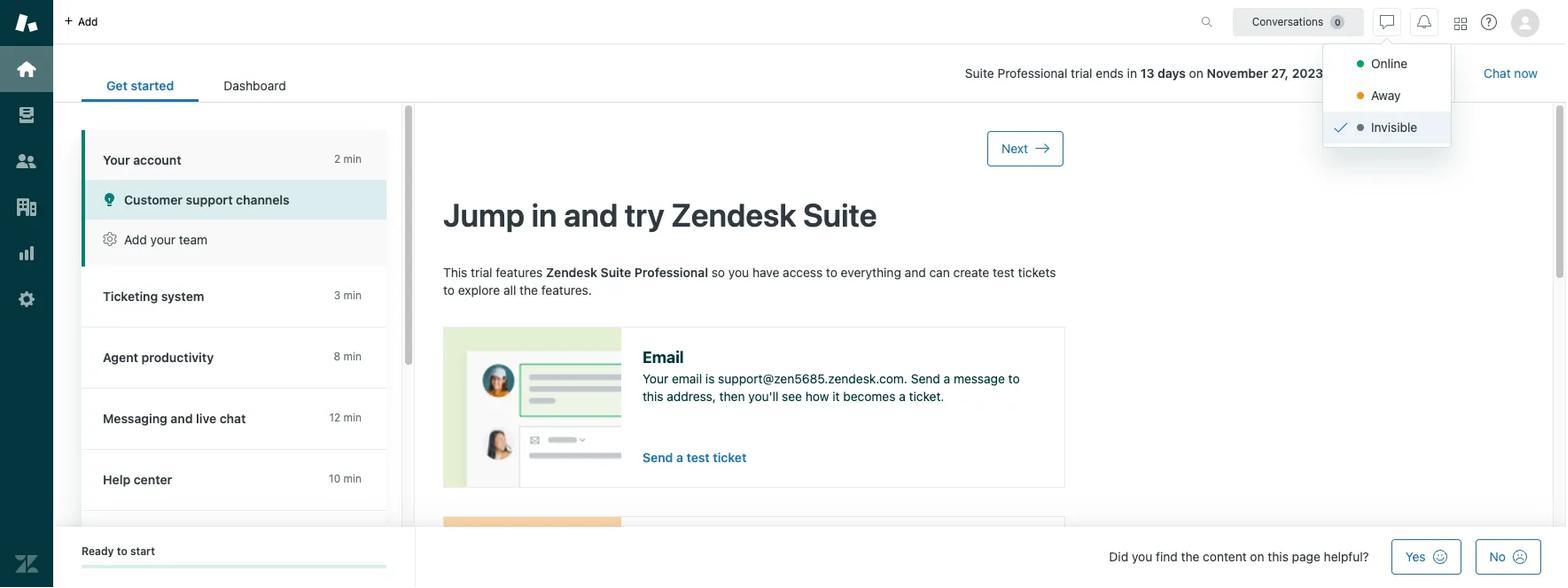 Task type: vqa. For each thing, say whether or not it's contained in the screenshot.
right "Ogn"
no



Task type: locate. For each thing, give the bounding box(es) containing it.
0 vertical spatial test
[[993, 265, 1015, 280]]

and left live in the left of the page
[[171, 411, 193, 426]]

support
[[186, 192, 233, 207]]

suite up next button
[[965, 66, 994, 81]]

send up ticket.
[[911, 371, 940, 387]]

test right create
[[993, 265, 1015, 280]]

professional left so
[[635, 265, 708, 280]]

footer
[[53, 527, 1566, 588]]

2 horizontal spatial a
[[944, 371, 951, 387]]

you inside so you have access to everything and can create test tickets to explore all the features.
[[729, 265, 749, 280]]

1 vertical spatial suite
[[803, 196, 877, 234]]

send a test ticket
[[643, 450, 747, 465]]

0 horizontal spatial you
[[729, 265, 749, 280]]

0 horizontal spatial professional
[[635, 265, 708, 280]]

min right 10
[[344, 473, 362, 486]]

0 vertical spatial you
[[729, 265, 749, 280]]

your inside your account heading
[[103, 152, 130, 168]]

messaging
[[103, 411, 167, 426]]

1 vertical spatial professional
[[635, 265, 708, 280]]

your
[[150, 232, 176, 247]]

1 min from the top
[[344, 152, 362, 166]]

0 horizontal spatial test
[[687, 450, 710, 465]]

the right all
[[520, 283, 538, 298]]

and inside so you have access to everything and can create test tickets to explore all the features.
[[905, 265, 926, 280]]

buy
[[1352, 66, 1374, 81]]

next
[[1002, 141, 1028, 156]]

November 27, 2023 text field
[[1207, 66, 1324, 81]]

you right so
[[729, 265, 749, 280]]

organizations image
[[15, 196, 38, 219]]

0 vertical spatial professional
[[998, 66, 1068, 81]]

this left page
[[1268, 550, 1289, 565]]

1 vertical spatial your
[[643, 371, 669, 387]]

days
[[1158, 66, 1186, 81]]

min inside your account heading
[[344, 152, 362, 166]]

and left can
[[905, 265, 926, 280]]

menu
[[1323, 43, 1452, 148]]

1 vertical spatial send
[[643, 450, 673, 465]]

test left ticket
[[687, 450, 710, 465]]

features.
[[541, 283, 592, 298]]

test inside so you have access to everything and can create test tickets to explore all the features.
[[993, 265, 1015, 280]]

0 vertical spatial the
[[520, 283, 538, 298]]

access
[[783, 265, 823, 280]]

messaging and live chat
[[103, 411, 246, 426]]

2 vertical spatial a
[[676, 450, 683, 465]]

jump in and try zendesk suite
[[443, 196, 877, 234]]

0 vertical spatial on
[[1189, 66, 1204, 81]]

in left 13
[[1127, 66, 1137, 81]]

2 vertical spatial zendesk
[[546, 265, 598, 280]]

buy zendesk
[[1352, 66, 1427, 81]]

have
[[753, 265, 780, 280]]

1 horizontal spatial in
[[1127, 66, 1137, 81]]

your
[[103, 152, 130, 168], [643, 371, 669, 387]]

0 horizontal spatial on
[[1189, 66, 1204, 81]]

see
[[782, 389, 802, 404]]

dashboard tab
[[199, 69, 311, 102]]

a up ticket.
[[944, 371, 951, 387]]

account
[[133, 152, 181, 168]]

to right 'message'
[[1009, 371, 1020, 387]]

3 min from the top
[[344, 350, 362, 363]]

test
[[993, 265, 1015, 280], [687, 450, 710, 465]]

0 vertical spatial your
[[103, 152, 130, 168]]

1 horizontal spatial zendesk
[[671, 196, 796, 234]]

your left the account
[[103, 152, 130, 168]]

professional inside email "region"
[[635, 265, 708, 280]]

agent
[[103, 350, 138, 365]]

away
[[1371, 88, 1401, 103]]

1 vertical spatial a
[[899, 389, 906, 404]]

0 horizontal spatial trial
[[471, 265, 492, 280]]

1 vertical spatial trial
[[471, 265, 492, 280]]

12
[[329, 411, 341, 425]]

1 vertical spatial this
[[1268, 550, 1289, 565]]

1 horizontal spatial test
[[993, 265, 1015, 280]]

send
[[911, 371, 940, 387], [643, 450, 673, 465]]

2 horizontal spatial zendesk
[[1377, 66, 1427, 81]]

0 horizontal spatial and
[[171, 411, 193, 426]]

a left ticket.
[[899, 389, 906, 404]]

yes button
[[1392, 540, 1462, 575]]

email region
[[443, 264, 1066, 588]]

in right the jump
[[531, 196, 557, 234]]

min right '2'
[[344, 152, 362, 166]]

your account heading
[[82, 130, 404, 180]]

zendesk up so
[[671, 196, 796, 234]]

0 horizontal spatial your
[[103, 152, 130, 168]]

this left address,
[[643, 389, 664, 404]]

you right did
[[1132, 550, 1153, 565]]

1 horizontal spatial your
[[643, 371, 669, 387]]

no button
[[1476, 540, 1542, 575]]

a
[[944, 371, 951, 387], [899, 389, 906, 404], [676, 450, 683, 465]]

so
[[712, 265, 725, 280]]

2 vertical spatial and
[[171, 411, 193, 426]]

all
[[504, 283, 516, 298]]

zendesk products image
[[1455, 17, 1467, 30]]

your down email
[[643, 371, 669, 387]]

27,
[[1272, 66, 1289, 81]]

trial up explore
[[471, 265, 492, 280]]

to down this
[[443, 283, 455, 298]]

min inside messaging and live chat heading
[[344, 411, 362, 425]]

0 vertical spatial this
[[643, 389, 664, 404]]

example of conversation inside of messaging and the customer is asking the agent about changing the size of the retail order. image
[[444, 518, 621, 588]]

content-title region
[[443, 195, 1064, 236]]

min for messaging and live chat
[[344, 411, 362, 425]]

everything
[[841, 265, 901, 280]]

1 horizontal spatial send
[[911, 371, 940, 387]]

0 horizontal spatial zendesk
[[546, 265, 598, 280]]

0 vertical spatial suite
[[965, 66, 994, 81]]

1 horizontal spatial professional
[[998, 66, 1068, 81]]

help
[[103, 473, 130, 488]]

address,
[[667, 389, 716, 404]]

professional up next button
[[998, 66, 1068, 81]]

2
[[334, 152, 341, 166]]

min for ticketing system
[[344, 289, 362, 302]]

zendesk up features.
[[546, 265, 598, 280]]

on right 'days'
[[1189, 66, 1204, 81]]

helpful?
[[1324, 550, 1369, 565]]

min inside ticketing system heading
[[344, 289, 362, 302]]

add
[[124, 232, 147, 247]]

email your email is support@zen5685.zendesk.com. send a message to this address, then you'll see how it becomes a ticket.
[[643, 349, 1020, 404]]

chat
[[1484, 66, 1511, 81]]

button displays agent's chat status as invisible. image
[[1380, 15, 1394, 29]]

in
[[1127, 66, 1137, 81], [531, 196, 557, 234]]

and left 'try'
[[564, 196, 618, 234]]

0 horizontal spatial suite
[[601, 265, 631, 280]]

0 horizontal spatial the
[[520, 283, 538, 298]]

1 horizontal spatial you
[[1132, 550, 1153, 565]]

1 horizontal spatial trial
[[1071, 66, 1093, 81]]

features
[[496, 265, 543, 280]]

2 vertical spatial suite
[[601, 265, 631, 280]]

menu containing online
[[1323, 43, 1452, 148]]

customers image
[[15, 150, 38, 173]]

1 horizontal spatial and
[[564, 196, 618, 234]]

0 vertical spatial zendesk
[[1377, 66, 1427, 81]]

0 horizontal spatial send
[[643, 450, 673, 465]]

a left ticket
[[676, 450, 683, 465]]

ready to start
[[82, 545, 155, 559]]

min inside agent productivity heading
[[344, 350, 362, 363]]

2023
[[1292, 66, 1324, 81]]

2 min
[[334, 152, 362, 166]]

4 min from the top
[[344, 411, 362, 425]]

min right 3
[[344, 289, 362, 302]]

0 vertical spatial send
[[911, 371, 940, 387]]

0 vertical spatial a
[[944, 371, 951, 387]]

suite inside "content-title" region
[[803, 196, 877, 234]]

3
[[334, 289, 341, 302]]

section
[[325, 56, 1441, 91]]

add
[[78, 15, 98, 28]]

suite
[[965, 66, 994, 81], [803, 196, 877, 234], [601, 265, 631, 280]]

2 horizontal spatial and
[[905, 265, 926, 280]]

0 horizontal spatial a
[[676, 450, 683, 465]]

0 vertical spatial trial
[[1071, 66, 1093, 81]]

it
[[833, 389, 840, 404]]

1 vertical spatial zendesk
[[671, 196, 796, 234]]

the
[[520, 283, 538, 298], [1181, 550, 1200, 565]]

professional
[[998, 66, 1068, 81], [635, 265, 708, 280]]

min inside help center heading
[[344, 473, 362, 486]]

send inside email your email is support@zen5685.zendesk.com. send a message to this address, then you'll see how it becomes a ticket.
[[911, 371, 940, 387]]

2 min from the top
[[344, 289, 362, 302]]

3 min
[[334, 289, 362, 302]]

min right '8'
[[344, 350, 362, 363]]

1 vertical spatial test
[[687, 450, 710, 465]]

0 vertical spatial and
[[564, 196, 618, 234]]

support@zen5685.zendesk.com.
[[718, 371, 908, 387]]

send down address,
[[643, 450, 673, 465]]

1 vertical spatial you
[[1132, 550, 1153, 565]]

main element
[[0, 0, 53, 588]]

this
[[643, 389, 664, 404], [1268, 550, 1289, 565]]

add your team button
[[85, 220, 387, 260]]

the right find on the bottom of the page
[[1181, 550, 1200, 565]]

1 horizontal spatial the
[[1181, 550, 1200, 565]]

on right content
[[1250, 550, 1265, 565]]

1 vertical spatial and
[[905, 265, 926, 280]]

suite up everything
[[803, 196, 877, 234]]

suite down 'try'
[[601, 265, 631, 280]]

messaging and live chat heading
[[82, 389, 404, 450]]

you'll
[[748, 389, 779, 404]]

trial left ends
[[1071, 66, 1093, 81]]

0 horizontal spatial this
[[643, 389, 664, 404]]

help center heading
[[82, 450, 404, 512]]

productivity
[[141, 350, 214, 365]]

0 vertical spatial in
[[1127, 66, 1137, 81]]

zendesk up away
[[1377, 66, 1427, 81]]

chat
[[220, 411, 246, 426]]

1 horizontal spatial suite
[[803, 196, 877, 234]]

min
[[344, 152, 362, 166], [344, 289, 362, 302], [344, 350, 362, 363], [344, 411, 362, 425], [344, 473, 362, 486]]

0 horizontal spatial in
[[531, 196, 557, 234]]

1 vertical spatial in
[[531, 196, 557, 234]]

13
[[1141, 66, 1155, 81]]

1 horizontal spatial on
[[1250, 550, 1265, 565]]

how
[[806, 389, 829, 404]]

min right 12
[[344, 411, 362, 425]]

you
[[729, 265, 749, 280], [1132, 550, 1153, 565]]

tab list
[[82, 69, 311, 102]]

views image
[[15, 104, 38, 127]]

to
[[826, 265, 838, 280], [443, 283, 455, 298], [1009, 371, 1020, 387], [117, 545, 127, 559]]

no
[[1490, 550, 1506, 565]]

5 min from the top
[[344, 473, 362, 486]]



Task type: describe. For each thing, give the bounding box(es) containing it.
did you find the content on this page helpful?
[[1109, 550, 1369, 565]]

and inside "content-title" region
[[564, 196, 618, 234]]

ticketing system
[[103, 289, 204, 304]]

ends
[[1096, 66, 1124, 81]]

email
[[672, 371, 702, 387]]

1 vertical spatial on
[[1250, 550, 1265, 565]]

started
[[131, 78, 174, 93]]

2 horizontal spatial suite
[[965, 66, 994, 81]]

1 vertical spatial the
[[1181, 550, 1200, 565]]

footer containing did you find the content on this page helpful?
[[53, 527, 1566, 588]]

suite professional trial ends in 13 days on november 27, 2023
[[965, 66, 1324, 81]]

try
[[625, 196, 665, 234]]

send a test ticket link
[[643, 450, 747, 465]]

becomes
[[843, 389, 896, 404]]

then
[[719, 389, 745, 404]]

center
[[134, 473, 172, 488]]

content
[[1203, 550, 1247, 565]]

can
[[929, 265, 950, 280]]

you for find
[[1132, 550, 1153, 565]]

reporting image
[[15, 242, 38, 265]]

team
[[179, 232, 208, 247]]

explore
[[458, 283, 500, 298]]

dashboard
[[224, 78, 286, 93]]

this trial features zendesk suite professional
[[443, 265, 708, 280]]

1 horizontal spatial a
[[899, 389, 906, 404]]

admin image
[[15, 288, 38, 311]]

zendesk inside "content-title" region
[[671, 196, 796, 234]]

your inside email your email is support@zen5685.zendesk.com. send a message to this address, then you'll see how it becomes a ticket.
[[643, 371, 669, 387]]

chat now button
[[1470, 56, 1552, 91]]

page
[[1292, 550, 1321, 565]]

zendesk image
[[15, 553, 38, 576]]

suite inside email "region"
[[601, 265, 631, 280]]

this inside email your email is support@zen5685.zendesk.com. send a message to this address, then you'll see how it becomes a ticket.
[[643, 389, 664, 404]]

message
[[954, 371, 1005, 387]]

10
[[329, 473, 341, 486]]

live
[[196, 411, 216, 426]]

chat now
[[1484, 66, 1538, 81]]

to right access
[[826, 265, 838, 280]]

to inside email your email is support@zen5685.zendesk.com. send a message to this address, then you'll see how it becomes a ticket.
[[1009, 371, 1020, 387]]

jump
[[443, 196, 525, 234]]

1 horizontal spatial this
[[1268, 550, 1289, 565]]

min for your account
[[344, 152, 362, 166]]

customer support channels button
[[85, 180, 387, 220]]

agent productivity
[[103, 350, 214, 365]]

did
[[1109, 550, 1129, 565]]

example of email conversation inside of the ticketing system and the customer is asking the agent about reimbursement policy. image
[[444, 328, 621, 488]]

add button
[[53, 0, 109, 43]]

8 min
[[334, 350, 362, 363]]

now
[[1515, 66, 1538, 81]]

invisible
[[1371, 120, 1418, 135]]

get help image
[[1481, 14, 1497, 30]]

12 min
[[329, 411, 362, 425]]

ticketing system heading
[[82, 267, 404, 328]]

the inside so you have access to everything and can create test tickets to explore all the features.
[[520, 283, 538, 298]]

channels
[[236, 192, 290, 207]]

progress-bar progress bar
[[82, 566, 387, 570]]

min for agent productivity
[[344, 350, 362, 363]]

add your team
[[124, 232, 208, 247]]

system
[[161, 289, 204, 304]]

help center
[[103, 473, 172, 488]]

is
[[706, 371, 715, 387]]

conversations
[[1252, 15, 1324, 28]]

your account
[[103, 152, 181, 168]]

so you have access to everything and can create test tickets to explore all the features.
[[443, 265, 1056, 298]]

conversations button
[[1233, 8, 1364, 36]]

next button
[[988, 131, 1064, 167]]

ready
[[82, 545, 114, 559]]

get started image
[[15, 58, 38, 81]]

agent productivity heading
[[82, 328, 404, 389]]

yes
[[1406, 550, 1426, 565]]

create
[[953, 265, 990, 280]]

zendesk inside email "region"
[[546, 265, 598, 280]]

find
[[1156, 550, 1178, 565]]

customer
[[124, 192, 183, 207]]

customer support channels
[[124, 192, 290, 207]]

start
[[130, 545, 155, 559]]

8
[[334, 350, 341, 363]]

online
[[1371, 56, 1408, 71]]

trial inside email "region"
[[471, 265, 492, 280]]

to left start
[[117, 545, 127, 559]]

in inside "content-title" region
[[531, 196, 557, 234]]

min for help center
[[344, 473, 362, 486]]

invisible menu item
[[1324, 112, 1451, 144]]

this
[[443, 265, 467, 280]]

tab list containing get started
[[82, 69, 311, 102]]

ticket
[[713, 450, 747, 465]]

get started
[[106, 78, 174, 93]]

zendesk inside button
[[1377, 66, 1427, 81]]

zendesk support image
[[15, 12, 38, 35]]

you for have
[[729, 265, 749, 280]]

section containing suite professional trial ends in
[[325, 56, 1441, 91]]

get
[[106, 78, 128, 93]]

and inside heading
[[171, 411, 193, 426]]

email
[[643, 349, 684, 367]]

ticketing
[[103, 289, 158, 304]]

10 min
[[329, 473, 362, 486]]

november
[[1207, 66, 1269, 81]]

ticket.
[[909, 389, 945, 404]]

notifications image
[[1418, 15, 1432, 29]]

tickets
[[1018, 265, 1056, 280]]

buy zendesk button
[[1338, 56, 1441, 91]]



